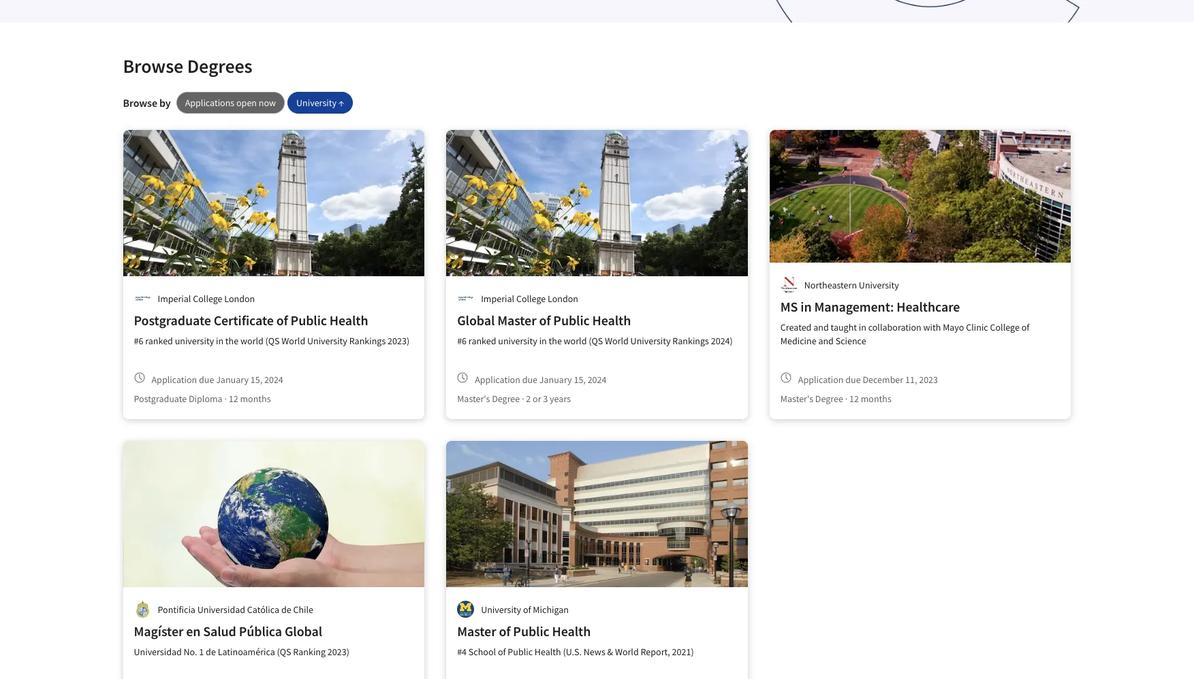 Task type: locate. For each thing, give the bounding box(es) containing it.
years
[[550, 393, 571, 405]]

1 horizontal spatial #6
[[457, 335, 467, 347]]

application up 'master's degree · 2 or 3 years'
[[475, 374, 520, 386]]

1 application from the left
[[152, 374, 197, 386]]

1 world from the left
[[240, 335, 263, 347]]

application due january 15, 2024 up diploma
[[152, 374, 283, 386]]

2 application from the left
[[475, 374, 520, 386]]

(qs inside postgraduate certificate of public health #6 ranked university in the world (qs world university rankings 2023)
[[265, 335, 280, 347]]

school
[[469, 646, 496, 659]]

postgraduate
[[134, 312, 211, 329], [134, 393, 187, 405]]

master's degree · 12 months
[[781, 393, 892, 405]]

imperial college london
[[158, 293, 255, 305], [481, 293, 578, 305]]

1 london from the left
[[224, 293, 255, 305]]

1 horizontal spatial ranked
[[469, 335, 496, 347]]

2 horizontal spatial college
[[990, 322, 1020, 334]]

(qs for master
[[589, 335, 603, 347]]

world down certificate
[[240, 335, 263, 347]]

january for master
[[539, 374, 572, 386]]

#6
[[134, 335, 143, 347], [457, 335, 467, 347]]

0 horizontal spatial college
[[193, 293, 222, 305]]

(u.s.
[[563, 646, 582, 659]]

2021)
[[672, 646, 694, 659]]

university
[[296, 97, 337, 109], [859, 279, 899, 291], [307, 335, 347, 347], [631, 335, 671, 347], [481, 604, 521, 616]]

world inside master of public health #4 school of public health (u.s. news & world report, 2021)
[[615, 646, 639, 659]]

15, for master
[[574, 374, 586, 386]]

0 horizontal spatial 2023)
[[328, 646, 349, 659]]

1 horizontal spatial application due january 15, 2024
[[475, 374, 607, 386]]

0 vertical spatial postgraduate
[[134, 312, 211, 329]]

health
[[330, 312, 368, 329], [592, 312, 631, 329], [552, 623, 591, 640], [535, 646, 561, 659]]

master's
[[457, 393, 490, 405], [781, 393, 813, 405]]

de left chile
[[281, 604, 291, 616]]

university inside postgraduate certificate of public health #6 ranked university in the world (qs world university rankings 2023)
[[175, 335, 214, 347]]

rankings for global master of public health
[[673, 335, 709, 347]]

world inside global master of public health #6 ranked university in the world (qs world university rankings 2024)
[[564, 335, 587, 347]]

2024 down global master of public health #6 ranked university in the world (qs world university rankings 2024)
[[588, 374, 607, 386]]

12
[[229, 393, 238, 405], [849, 393, 859, 405]]

2 horizontal spatial application
[[798, 374, 844, 386]]

· right diploma
[[224, 393, 227, 405]]

global
[[457, 312, 495, 329], [285, 623, 322, 640]]

1 postgraduate from the top
[[134, 312, 211, 329]]

2 due from the left
[[522, 374, 537, 386]]

the inside global master of public health #6 ranked university in the world (qs world university rankings 2024)
[[549, 335, 562, 347]]

degree for in
[[815, 393, 843, 405]]

and down 'taught' at the top right of the page
[[818, 335, 834, 347]]

university inside global master of public health #6 ranked university in the world (qs world university rankings 2024)
[[498, 335, 537, 347]]

1 vertical spatial universidad
[[134, 646, 182, 659]]

ms in management: healthcare created and taught in collaboration with mayo clinic college of medicine and science
[[781, 298, 1030, 347]]

postgraduate for diploma
[[134, 393, 187, 405]]

#6 inside global master of public health #6 ranked university in the world (qs world university rankings 2024)
[[457, 335, 467, 347]]

pontificia
[[158, 604, 195, 616]]

master
[[497, 312, 536, 329], [457, 623, 496, 640]]

taught
[[831, 322, 857, 334]]

1 master's from the left
[[457, 393, 490, 405]]

master inside global master of public health #6 ranked university in the world (qs world university rankings 2024)
[[497, 312, 536, 329]]

0 horizontal spatial master
[[457, 623, 496, 640]]

católica
[[247, 604, 279, 616]]

2 rankings from the left
[[673, 335, 709, 347]]

pontificia universidad católica de chile
[[158, 604, 313, 616]]

2 world from the left
[[564, 335, 587, 347]]

world up years at left bottom
[[564, 335, 587, 347]]

london up certificate
[[224, 293, 255, 305]]

rankings for postgraduate certificate of public health
[[349, 335, 386, 347]]

2 15, from the left
[[574, 374, 586, 386]]

(qs for certificate
[[265, 335, 280, 347]]

world inside global master of public health #6 ranked university in the world (qs world university rankings 2024)
[[605, 335, 629, 347]]

1 due from the left
[[199, 374, 214, 386]]

2 #6 from the left
[[457, 335, 467, 347]]

imperial college london for master
[[481, 293, 578, 305]]

1 horizontal spatial imperial college london logo image
[[457, 290, 474, 307]]

2 horizontal spatial due
[[846, 374, 861, 386]]

browse by group
[[176, 92, 353, 114]]

rankings inside global master of public health #6 ranked university in the world (qs world university rankings 2024)
[[673, 335, 709, 347]]

1 vertical spatial postgraduate
[[134, 393, 187, 405]]

browse up browse by
[[123, 54, 183, 78]]

1 months from the left
[[240, 393, 271, 405]]

latinoamérica
[[218, 646, 275, 659]]

the
[[225, 335, 239, 347], [549, 335, 562, 347]]

0 horizontal spatial de
[[206, 646, 216, 659]]

0 horizontal spatial 15,
[[251, 374, 262, 386]]

1 horizontal spatial due
[[522, 374, 537, 386]]

3 due from the left
[[846, 374, 861, 386]]

the for certificate
[[225, 335, 239, 347]]

london
[[224, 293, 255, 305], [548, 293, 578, 305]]

· down application due december 11, 2023
[[845, 393, 848, 405]]

application for in
[[798, 374, 844, 386]]

or
[[533, 393, 541, 405]]

browse
[[123, 54, 183, 78], [123, 96, 157, 110]]

de right 1
[[206, 646, 216, 659]]

0 vertical spatial de
[[281, 604, 291, 616]]

2 january from the left
[[539, 374, 572, 386]]

university inside button
[[296, 97, 337, 109]]

3 · from the left
[[845, 393, 848, 405]]

january up diploma
[[216, 374, 249, 386]]

now
[[259, 97, 276, 109]]

2 months from the left
[[861, 393, 892, 405]]

ms
[[781, 298, 798, 315]]

master's left 2
[[457, 393, 490, 405]]

0 horizontal spatial master's
[[457, 393, 490, 405]]

0 vertical spatial browse
[[123, 54, 183, 78]]

1 horizontal spatial imperial college london
[[481, 293, 578, 305]]

application due january 15, 2024
[[152, 374, 283, 386], [475, 374, 607, 386]]

1 imperial college london from the left
[[158, 293, 255, 305]]

0 horizontal spatial due
[[199, 374, 214, 386]]

in down certificate
[[216, 335, 223, 347]]

·
[[224, 393, 227, 405], [522, 393, 524, 405], [845, 393, 848, 405]]

0 horizontal spatial months
[[240, 393, 271, 405]]

ranked inside global master of public health #6 ranked university in the world (qs world university rankings 2024)
[[469, 335, 496, 347]]

2 imperial college london from the left
[[481, 293, 578, 305]]

due
[[199, 374, 214, 386], [522, 374, 537, 386], [846, 374, 861, 386]]

science
[[836, 335, 866, 347]]

university of michigan
[[481, 604, 569, 616]]

no.
[[184, 646, 197, 659]]

· left 2
[[522, 393, 524, 405]]

university up 'master's degree · 2 or 3 years'
[[498, 335, 537, 347]]

1 horizontal spatial imperial
[[481, 293, 514, 305]]

university
[[175, 335, 214, 347], [498, 335, 537, 347]]

0 horizontal spatial ·
[[224, 393, 227, 405]]

1 horizontal spatial rankings
[[673, 335, 709, 347]]

1 vertical spatial and
[[818, 335, 834, 347]]

and left 'taught' at the top right of the page
[[813, 322, 829, 334]]

1 rankings from the left
[[349, 335, 386, 347]]

universidad down magíster in the left of the page
[[134, 646, 182, 659]]

2 postgraduate from the top
[[134, 393, 187, 405]]

january
[[216, 374, 249, 386], [539, 374, 572, 386]]

rankings
[[349, 335, 386, 347], [673, 335, 709, 347]]

0 horizontal spatial 12
[[229, 393, 238, 405]]

0 vertical spatial master
[[497, 312, 536, 329]]

the down certificate
[[225, 335, 239, 347]]

universidad inside magíster en salud pública global universidad no. 1 de latinoamérica (qs ranking 2023)
[[134, 646, 182, 659]]

public inside postgraduate certificate of public health #6 ranked university in the world (qs world university rankings 2023)
[[291, 312, 327, 329]]

months for management:
[[861, 393, 892, 405]]

1 2024 from the left
[[264, 374, 283, 386]]

the up years at left bottom
[[549, 335, 562, 347]]

2 browse from the top
[[123, 96, 157, 110]]

2 london from the left
[[548, 293, 578, 305]]

the inside postgraduate certificate of public health #6 ranked university in the world (qs world university rankings 2023)
[[225, 335, 239, 347]]

15, for certificate
[[251, 374, 262, 386]]

0 horizontal spatial imperial college london logo image
[[134, 290, 151, 307]]

due for certificate
[[199, 374, 214, 386]]

1 horizontal spatial world
[[564, 335, 587, 347]]

report,
[[641, 646, 670, 659]]

15, down global master of public health #6 ranked university in the world (qs world university rankings 2024)
[[574, 374, 586, 386]]

3
[[543, 393, 548, 405]]

1 university from the left
[[175, 335, 214, 347]]

1 15, from the left
[[251, 374, 262, 386]]

1 horizontal spatial de
[[281, 604, 291, 616]]

open
[[236, 97, 257, 109]]

0 horizontal spatial university
[[175, 335, 214, 347]]

2 12 from the left
[[849, 393, 859, 405]]

january up years at left bottom
[[539, 374, 572, 386]]

due up 2
[[522, 374, 537, 386]]

created
[[781, 322, 812, 334]]

months right diploma
[[240, 393, 271, 405]]

0 horizontal spatial application
[[152, 374, 197, 386]]

15, down postgraduate certificate of public health #6 ranked university in the world (qs world university rankings 2023)
[[251, 374, 262, 386]]

1 browse from the top
[[123, 54, 183, 78]]

world
[[282, 335, 305, 347], [605, 335, 629, 347], [615, 646, 639, 659]]

2 the from the left
[[549, 335, 562, 347]]

1 horizontal spatial 12
[[849, 393, 859, 405]]

1 #6 from the left
[[134, 335, 143, 347]]

universidad up salud
[[197, 604, 245, 616]]

global master of public health #6 ranked university in the world (qs world university rankings 2024)
[[457, 312, 733, 347]]

ranked
[[145, 335, 173, 347], [469, 335, 496, 347]]

1 ranked from the left
[[145, 335, 173, 347]]

#6 for postgraduate
[[134, 335, 143, 347]]

1 horizontal spatial degree
[[815, 393, 843, 405]]

2 master's from the left
[[781, 393, 813, 405]]

1 imperial from the left
[[158, 293, 191, 305]]

0 horizontal spatial imperial college london
[[158, 293, 255, 305]]

ranked inside postgraduate certificate of public health #6 ranked university in the world (qs world university rankings 2023)
[[145, 335, 173, 347]]

imperial college london logo image
[[134, 290, 151, 307], [457, 290, 474, 307]]

london up global master of public health #6 ranked university in the world (qs world university rankings 2024)
[[548, 293, 578, 305]]

2 2024 from the left
[[588, 374, 607, 386]]

1 horizontal spatial january
[[539, 374, 572, 386]]

application due december 11, 2023
[[798, 374, 938, 386]]

world inside postgraduate certificate of public health #6 ranked university in the world (qs world university rankings 2023)
[[282, 335, 305, 347]]

degree
[[492, 393, 520, 405], [815, 393, 843, 405]]

application due january 15, 2024 for master
[[475, 374, 607, 386]]

1 the from the left
[[225, 335, 239, 347]]

application
[[152, 374, 197, 386], [475, 374, 520, 386], [798, 374, 844, 386]]

imperial college london logo image for global master of public health
[[457, 290, 474, 307]]

months
[[240, 393, 271, 405], [861, 393, 892, 405]]

browse left by on the top left of the page
[[123, 96, 157, 110]]

world inside postgraduate certificate of public health #6 ranked university in the world (qs world university rankings 2023)
[[240, 335, 263, 347]]

1 degree from the left
[[492, 393, 520, 405]]

world
[[240, 335, 263, 347], [564, 335, 587, 347]]

application for master
[[475, 374, 520, 386]]

2024)
[[711, 335, 733, 347]]

due up master's degree · 12 months
[[846, 374, 861, 386]]

12 right diploma
[[229, 393, 238, 405]]

degree left 2
[[492, 393, 520, 405]]

master's down medicine
[[781, 393, 813, 405]]

university of michigan logo image
[[457, 602, 474, 619]]

1 horizontal spatial master
[[497, 312, 536, 329]]

global inside magíster en salud pública global universidad no. 1 de latinoamérica (qs ranking 2023)
[[285, 623, 322, 640]]

1 horizontal spatial ·
[[522, 393, 524, 405]]

de
[[281, 604, 291, 616], [206, 646, 216, 659]]

2 horizontal spatial ·
[[845, 393, 848, 405]]

university for certificate
[[175, 335, 214, 347]]

2024 down postgraduate certificate of public health #6 ranked university in the world (qs world university rankings 2023)
[[264, 374, 283, 386]]

0 vertical spatial 2023)
[[388, 335, 410, 347]]

in
[[801, 298, 812, 315], [859, 322, 866, 334], [216, 335, 223, 347], [539, 335, 547, 347]]

1 12 from the left
[[229, 393, 238, 405]]

0 horizontal spatial world
[[240, 335, 263, 347]]

0 horizontal spatial 2024
[[264, 374, 283, 386]]

postgraduate certificate of public health #6 ranked university in the world (qs world university rankings 2023)
[[134, 312, 410, 347]]

Applications open now button
[[176, 92, 285, 114]]

0 horizontal spatial london
[[224, 293, 255, 305]]

university for master
[[498, 335, 537, 347]]

0 horizontal spatial global
[[285, 623, 322, 640]]

15,
[[251, 374, 262, 386], [574, 374, 586, 386]]

application up postgraduate diploma · 12 months
[[152, 374, 197, 386]]

college for certificate
[[193, 293, 222, 305]]

college inside ms in management: healthcare created and taught in collaboration with mayo clinic college of medicine and science
[[990, 322, 1020, 334]]

in up 3
[[539, 335, 547, 347]]

0 horizontal spatial ranked
[[145, 335, 173, 347]]

0 horizontal spatial rankings
[[349, 335, 386, 347]]

university inside postgraduate certificate of public health #6 ranked university in the world (qs world university rankings 2023)
[[307, 335, 347, 347]]

2 university from the left
[[498, 335, 537, 347]]

(qs
[[265, 335, 280, 347], [589, 335, 603, 347], [277, 646, 291, 659]]

1 january from the left
[[216, 374, 249, 386]]

0 horizontal spatial application due january 15, 2024
[[152, 374, 283, 386]]

1 horizontal spatial 2023)
[[388, 335, 410, 347]]

0 vertical spatial universidad
[[197, 604, 245, 616]]

degree down application due december 11, 2023
[[815, 393, 843, 405]]

1 vertical spatial 2023)
[[328, 646, 349, 659]]

1 vertical spatial browse
[[123, 96, 157, 110]]

0 horizontal spatial universidad
[[134, 646, 182, 659]]

0 horizontal spatial imperial
[[158, 293, 191, 305]]

1 · from the left
[[224, 393, 227, 405]]

1 vertical spatial de
[[206, 646, 216, 659]]

12 down application due december 11, 2023
[[849, 393, 859, 405]]

rankings inside postgraduate certificate of public health #6 ranked university in the world (qs world university rankings 2023)
[[349, 335, 386, 347]]

magíster en salud pública global universidad no. 1 de latinoamérica (qs ranking 2023)
[[134, 623, 349, 659]]

1 application due january 15, 2024 from the left
[[152, 374, 283, 386]]

browse degrees
[[123, 54, 252, 78]]

january for certificate
[[216, 374, 249, 386]]

1 horizontal spatial london
[[548, 293, 578, 305]]

due up diploma
[[199, 374, 214, 386]]

1 horizontal spatial 15,
[[574, 374, 586, 386]]

imperial
[[158, 293, 191, 305], [481, 293, 514, 305]]

3 application from the left
[[798, 374, 844, 386]]

universidad
[[197, 604, 245, 616], [134, 646, 182, 659]]

2 · from the left
[[522, 393, 524, 405]]

0 horizontal spatial #6
[[134, 335, 143, 347]]

1 horizontal spatial application
[[475, 374, 520, 386]]

public
[[291, 312, 327, 329], [553, 312, 590, 329], [513, 623, 549, 640], [508, 646, 533, 659]]

1 vertical spatial global
[[285, 623, 322, 640]]

#4
[[457, 646, 467, 659]]

0 horizontal spatial degree
[[492, 393, 520, 405]]

1 horizontal spatial the
[[549, 335, 562, 347]]

(qs inside global master of public health #6 ranked university in the world (qs world university rankings 2024)
[[589, 335, 603, 347]]

salud
[[203, 623, 236, 640]]

1 horizontal spatial university
[[498, 335, 537, 347]]

1 horizontal spatial college
[[516, 293, 546, 305]]

postgraduate inside postgraduate certificate of public health #6 ranked university in the world (qs world university rankings 2023)
[[134, 312, 211, 329]]

1 horizontal spatial universidad
[[197, 604, 245, 616]]

master's degree · 2 or 3 years
[[457, 393, 571, 405]]

of
[[276, 312, 288, 329], [539, 312, 551, 329], [1022, 322, 1030, 334], [523, 604, 531, 616], [499, 623, 511, 640], [498, 646, 506, 659]]

university down certificate
[[175, 335, 214, 347]]

ranked for global
[[469, 335, 496, 347]]

0 horizontal spatial the
[[225, 335, 239, 347]]

2 imperial from the left
[[481, 293, 514, 305]]

2 imperial college london logo image from the left
[[457, 290, 474, 307]]

1 horizontal spatial months
[[861, 393, 892, 405]]

1 vertical spatial master
[[457, 623, 496, 640]]

college
[[193, 293, 222, 305], [516, 293, 546, 305], [990, 322, 1020, 334]]

application up master's degree · 12 months
[[798, 374, 844, 386]]

0 horizontal spatial january
[[216, 374, 249, 386]]

1 horizontal spatial master's
[[781, 393, 813, 405]]

world for global master of public health
[[605, 335, 629, 347]]

diploma
[[189, 393, 223, 405]]

1 horizontal spatial 2024
[[588, 374, 607, 386]]

ranked for postgraduate
[[145, 335, 173, 347]]

2 degree from the left
[[815, 393, 843, 405]]

0 vertical spatial global
[[457, 312, 495, 329]]

2 application due january 15, 2024 from the left
[[475, 374, 607, 386]]

2023)
[[388, 335, 410, 347], [328, 646, 349, 659]]

#6 inside postgraduate certificate of public health #6 ranked university in the world (qs world university rankings 2023)
[[134, 335, 143, 347]]

0 vertical spatial and
[[813, 322, 829, 334]]

months down 'december'
[[861, 393, 892, 405]]

application due january 15, 2024 up or
[[475, 374, 607, 386]]

and
[[813, 322, 829, 334], [818, 335, 834, 347]]

· for certificate
[[224, 393, 227, 405]]

due for in
[[846, 374, 861, 386]]

1 imperial college london logo image from the left
[[134, 290, 151, 307]]

1 horizontal spatial global
[[457, 312, 495, 329]]

2 ranked from the left
[[469, 335, 496, 347]]

en
[[186, 623, 200, 640]]

2024
[[264, 374, 283, 386], [588, 374, 607, 386]]



Task type: describe. For each thing, give the bounding box(es) containing it.
degree for master
[[492, 393, 520, 405]]

michigan
[[533, 604, 569, 616]]

london for certificate
[[224, 293, 255, 305]]

northeastern university
[[804, 279, 899, 291]]

of inside global master of public health #6 ranked university in the world (qs world university rankings 2024)
[[539, 312, 551, 329]]

medicine
[[781, 335, 816, 347]]

11,
[[905, 374, 917, 386]]

in inside global master of public health #6 ranked university in the world (qs world university rankings 2024)
[[539, 335, 547, 347]]

management:
[[814, 298, 894, 315]]

master's for global
[[457, 393, 490, 405]]

application due january 15, 2024 for certificate
[[152, 374, 283, 386]]

of inside postgraduate certificate of public health #6 ranked university in the world (qs world university rankings 2023)
[[276, 312, 288, 329]]

de inside magíster en salud pública global universidad no. 1 de latinoamérica (qs ranking 2023)
[[206, 646, 216, 659]]

the for master
[[549, 335, 562, 347]]

collaboration
[[868, 322, 921, 334]]

2023
[[919, 374, 938, 386]]

· for in
[[845, 393, 848, 405]]

application for certificate
[[152, 374, 197, 386]]

magíster
[[134, 623, 183, 640]]

with
[[923, 322, 941, 334]]

health inside postgraduate certificate of public health #6 ranked university in the world (qs world university rankings 2023)
[[330, 312, 368, 329]]

12 for in
[[849, 393, 859, 405]]

by
[[159, 96, 171, 110]]

browse for browse by
[[123, 96, 157, 110]]

due for master
[[522, 374, 537, 386]]

imperial college london for certificate
[[158, 293, 255, 305]]

master of public health #4 school of public health (u.s. news & world report, 2021)
[[457, 623, 694, 659]]

master's for ms
[[781, 393, 813, 405]]

northeastern
[[804, 279, 857, 291]]

browse for browse degrees
[[123, 54, 183, 78]]

news
[[584, 646, 605, 659]]

public inside global master of public health #6 ranked university in the world (qs world university rankings 2024)
[[553, 312, 590, 329]]

months for of
[[240, 393, 271, 405]]

world for master
[[564, 335, 587, 347]]

global inside global master of public health #6 ranked university in the world (qs world university rankings 2024)
[[457, 312, 495, 329]]

2024 for master
[[588, 374, 607, 386]]

2023) inside postgraduate certificate of public health #6 ranked university in the world (qs world university rankings 2023)
[[388, 335, 410, 347]]

(qs inside magíster en salud pública global universidad no. 1 de latinoamérica (qs ranking 2023)
[[277, 646, 291, 659]]

imperial for global
[[481, 293, 514, 305]]

pública
[[239, 623, 282, 640]]

applications open now
[[185, 97, 276, 109]]

clinic
[[966, 322, 988, 334]]

↑
[[338, 97, 344, 109]]

in inside postgraduate certificate of public health #6 ranked university in the world (qs world university rankings 2023)
[[216, 335, 223, 347]]

college for master
[[516, 293, 546, 305]]

ranking
[[293, 646, 326, 659]]

of inside ms in management: healthcare created and taught in collaboration with mayo clinic college of medicine and science
[[1022, 322, 1030, 334]]

mayo
[[943, 322, 964, 334]]

in up science
[[859, 322, 866, 334]]

northeastern university  logo image
[[781, 277, 798, 294]]

#6 for global
[[457, 335, 467, 347]]

· for master
[[522, 393, 524, 405]]

2
[[526, 393, 531, 405]]

browse by
[[123, 96, 171, 110]]

world for postgraduate certificate of public health
[[282, 335, 305, 347]]

university ↑
[[296, 97, 344, 109]]

imperial for postgraduate
[[158, 293, 191, 305]]

12 for certificate
[[229, 393, 238, 405]]

postgraduate for certificate
[[134, 312, 211, 329]]

&
[[607, 646, 613, 659]]

postgraduate diploma · 12 months
[[134, 393, 271, 405]]

University ↑ button
[[287, 92, 353, 114]]

2023) inside magíster en salud pública global universidad no. 1 de latinoamérica (qs ranking 2023)
[[328, 646, 349, 659]]

university inside global master of public health #6 ranked university in the world (qs world university rankings 2024)
[[631, 335, 671, 347]]

master inside master of public health #4 school of public health (u.s. news & world report, 2021)
[[457, 623, 496, 640]]

imperial college london logo image for postgraduate certificate of public health
[[134, 290, 151, 307]]

2024 for certificate
[[264, 374, 283, 386]]

world for certificate
[[240, 335, 263, 347]]

healthcare
[[897, 298, 960, 315]]

pontificia universidad católica de chile logo image
[[134, 602, 151, 619]]

certificate
[[214, 312, 274, 329]]

applications
[[185, 97, 234, 109]]

in right 'ms'
[[801, 298, 812, 315]]

health inside global master of public health #6 ranked university in the world (qs world university rankings 2024)
[[592, 312, 631, 329]]

london for master
[[548, 293, 578, 305]]

1
[[199, 646, 204, 659]]

degrees
[[187, 54, 252, 78]]

december
[[863, 374, 903, 386]]

chile
[[293, 604, 313, 616]]



Task type: vqa. For each thing, say whether or not it's contained in the screenshot.


